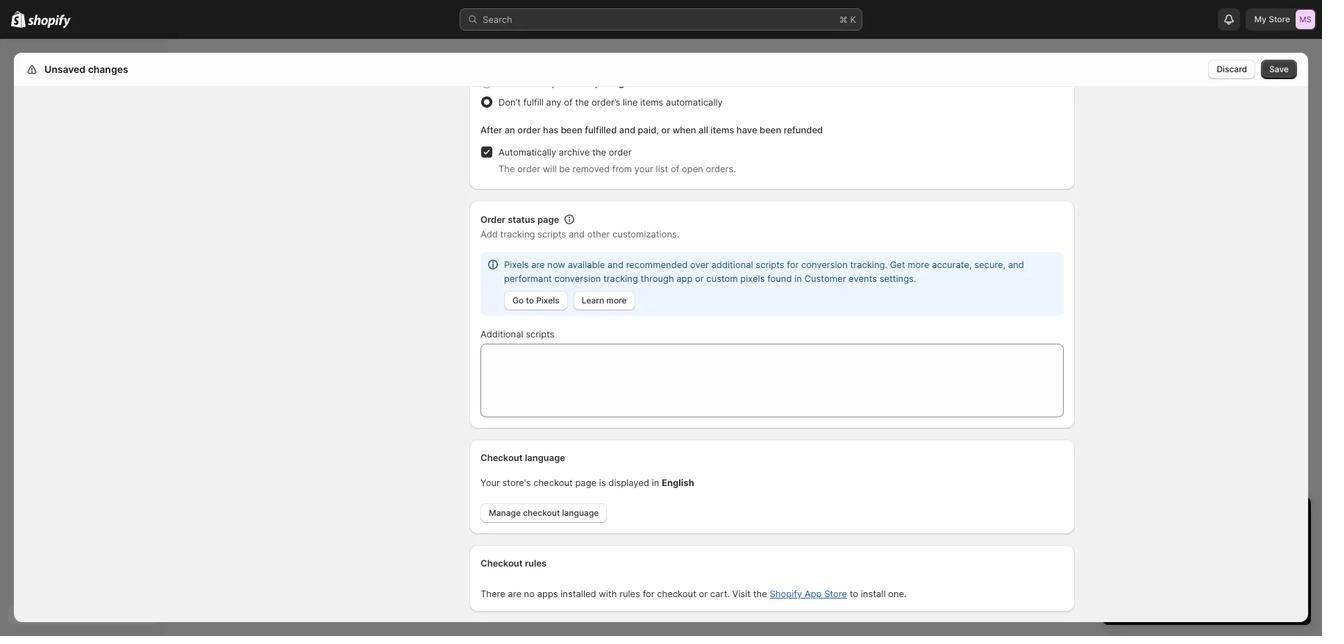 Task type: locate. For each thing, give the bounding box(es) containing it.
the up the removed
[[592, 147, 606, 158]]

there are no apps installed with rules for checkout or cart. visit the shopify app store to install one.
[[480, 588, 907, 599]]

all
[[699, 124, 708, 135]]

now
[[547, 259, 565, 270]]

visit
[[732, 588, 751, 599]]

store's
[[502, 477, 531, 488]]

1 horizontal spatial page
[[575, 477, 597, 488]]

pixels
[[504, 259, 529, 270], [536, 295, 559, 306]]

pixels inside go to pixels link
[[536, 295, 559, 306]]

automatically up the
[[499, 147, 556, 158]]

0 vertical spatial automatically
[[499, 77, 556, 88]]

accurate,
[[932, 259, 972, 270]]

checkout up there
[[480, 558, 523, 569]]

0 vertical spatial language
[[525, 452, 565, 463]]

and
[[619, 124, 635, 135], [569, 228, 585, 240], [608, 259, 624, 270], [1008, 259, 1024, 270]]

of
[[663, 77, 672, 88], [564, 97, 573, 108], [671, 163, 679, 174]]

your
[[480, 477, 500, 488]]

order
[[691, 77, 714, 88], [518, 124, 541, 135], [609, 147, 632, 158], [517, 163, 540, 174]]

1 vertical spatial rules
[[619, 588, 640, 599]]

1 vertical spatial in
[[652, 477, 659, 488]]

language down your store's checkout page is displayed in english
[[562, 508, 599, 518]]

3 days left in your trial element
[[1103, 533, 1311, 625]]

1 vertical spatial automatically
[[499, 147, 556, 158]]

scripts inside the pixels are now available and recommended over additional scripts for conversion tracking. get more accurate, secure, and performant conversion tracking through app or custom pixels found in customer events settings.
[[756, 259, 784, 270]]

been right has
[[561, 124, 582, 135]]

0 horizontal spatial pixels
[[504, 259, 529, 270]]

1 horizontal spatial more
[[908, 259, 929, 270]]

been right have
[[760, 124, 781, 135]]

order
[[480, 214, 505, 225]]

1 horizontal spatial store
[[1269, 14, 1290, 24]]

has
[[543, 124, 558, 135]]

1 horizontal spatial to
[[850, 588, 858, 599]]

1 vertical spatial scripts
[[756, 259, 784, 270]]

more right learn
[[606, 295, 627, 306]]

1 vertical spatial pixels
[[536, 295, 559, 306]]

of right cards
[[663, 77, 672, 88]]

1 vertical spatial language
[[562, 508, 599, 518]]

shopify
[[770, 588, 802, 599]]

cards
[[636, 77, 661, 88]]

0 vertical spatial checkout
[[480, 452, 523, 463]]

2 vertical spatial scripts
[[526, 328, 554, 340]]

conversion down available
[[554, 273, 601, 284]]

0 vertical spatial pixels
[[504, 259, 529, 270]]

of right any
[[564, 97, 573, 108]]

conversion up 'customer'
[[801, 259, 848, 270]]

1 horizontal spatial tracking
[[603, 273, 638, 284]]

checkout up manage checkout language
[[533, 477, 573, 488]]

0 vertical spatial fulfill
[[559, 77, 579, 88]]

store right app
[[824, 588, 847, 599]]

tracking up learn more
[[603, 273, 638, 284]]

pixels up the performant
[[504, 259, 529, 270]]

rules
[[525, 558, 547, 569], [619, 588, 640, 599]]

2 automatically from the top
[[499, 147, 556, 158]]

list
[[656, 163, 668, 174]]

1 horizontal spatial are
[[531, 259, 545, 270]]

checkout right manage
[[523, 508, 560, 518]]

page right status
[[537, 214, 559, 225]]

more
[[908, 259, 929, 270], [606, 295, 627, 306]]

1 horizontal spatial for
[[787, 259, 799, 270]]

in inside the pixels are now available and recommended over additional scripts for conversion tracking. get more accurate, secure, and performant conversion tracking through app or custom pixels found in customer events settings.
[[794, 273, 802, 284]]

0 horizontal spatial fulfill
[[523, 97, 544, 108]]

1 vertical spatial fulfill
[[523, 97, 544, 108]]

checkout
[[480, 452, 523, 463], [480, 558, 523, 569]]

checkout
[[533, 477, 573, 488], [523, 508, 560, 518], [657, 588, 696, 599]]

scripts
[[537, 228, 566, 240], [756, 259, 784, 270], [526, 328, 554, 340]]

⌘
[[839, 14, 848, 25]]

checkout language
[[480, 452, 565, 463]]

0 vertical spatial page
[[537, 214, 559, 225]]

1 vertical spatial or
[[695, 273, 704, 284]]

or right 'paid,'
[[661, 124, 670, 135]]

displayed
[[608, 477, 649, 488]]

in right found
[[794, 273, 802, 284]]

0 horizontal spatial rules
[[525, 558, 547, 569]]

your store's checkout page is displayed in english
[[480, 477, 694, 488]]

in left english at the right of the page
[[652, 477, 659, 488]]

additional
[[480, 328, 523, 340]]

0 horizontal spatial for
[[643, 588, 655, 599]]

0 vertical spatial for
[[787, 259, 799, 270]]

pixels down the performant
[[536, 295, 559, 306]]

1 vertical spatial checkout
[[480, 558, 523, 569]]

1 vertical spatial conversion
[[554, 273, 601, 284]]

scripts up found
[[756, 259, 784, 270]]

and right the secure,
[[1008, 259, 1024, 270]]

dialog
[[1314, 53, 1322, 627]]

automatically up don't
[[499, 77, 556, 88]]

or left cart.
[[699, 588, 708, 599]]

2 checkout from the top
[[480, 558, 523, 569]]

available
[[568, 259, 605, 270]]

the right visit
[[753, 588, 767, 599]]

to
[[526, 295, 534, 306], [850, 588, 858, 599]]

after an order has been fulfilled and paid, or when all items have been refunded
[[480, 124, 823, 135]]

checkout left cart.
[[657, 588, 696, 599]]

search
[[483, 14, 512, 25]]

0 vertical spatial or
[[661, 124, 670, 135]]

and right available
[[608, 259, 624, 270]]

been
[[561, 124, 582, 135], [760, 124, 781, 135]]

are up the performant
[[531, 259, 545, 270]]

fulfill left only
[[559, 77, 579, 88]]

orders.
[[706, 163, 736, 174]]

automatically for automatically fulfill only the gift cards of the order
[[499, 77, 556, 88]]

0 horizontal spatial conversion
[[554, 273, 601, 284]]

more inside the pixels are now available and recommended over additional scripts for conversion tracking. get more accurate, secure, and performant conversion tracking through app or custom pixels found in customer events settings.
[[908, 259, 929, 270]]

language inside 'link'
[[562, 508, 599, 518]]

the down only
[[575, 97, 589, 108]]

0 vertical spatial more
[[908, 259, 929, 270]]

1 vertical spatial tracking
[[603, 273, 638, 284]]

the
[[499, 163, 515, 174]]

go
[[512, 295, 524, 306]]

are inside the pixels are now available and recommended over additional scripts for conversion tracking. get more accurate, secure, and performant conversion tracking through app or custom pixels found in customer events settings.
[[531, 259, 545, 270]]

1 horizontal spatial items
[[711, 124, 734, 135]]

customizations.
[[612, 228, 679, 240]]

pixels are now available and recommended over additional scripts for conversion tracking. get more accurate, secure, and performant conversion tracking through app or custom pixels found in customer events settings. status
[[480, 252, 1064, 316]]

no
[[524, 588, 535, 599]]

1 horizontal spatial been
[[760, 124, 781, 135]]

1 horizontal spatial in
[[794, 273, 802, 284]]

more right get
[[908, 259, 929, 270]]

for right with
[[643, 588, 655, 599]]

0 horizontal spatial tracking
[[500, 228, 535, 240]]

1 been from the left
[[561, 124, 582, 135]]

over
[[690, 259, 709, 270]]

fulfill for don't
[[523, 97, 544, 108]]

0 horizontal spatial to
[[526, 295, 534, 306]]

the left gift
[[602, 77, 616, 88]]

order up from
[[609, 147, 632, 158]]

and left other
[[569, 228, 585, 240]]

fulfill
[[559, 77, 579, 88], [523, 97, 544, 108]]

scripts down go to pixels link
[[526, 328, 554, 340]]

1 horizontal spatial pixels
[[536, 295, 559, 306]]

1 horizontal spatial rules
[[619, 588, 640, 599]]

automatically fulfill only the gift cards of the order
[[499, 77, 714, 88]]

0 vertical spatial rules
[[525, 558, 547, 569]]

1 horizontal spatial conversion
[[801, 259, 848, 270]]

1 vertical spatial are
[[508, 588, 521, 599]]

0 vertical spatial scripts
[[537, 228, 566, 240]]

items down cards
[[640, 97, 663, 108]]

0 vertical spatial items
[[640, 97, 663, 108]]

conversion
[[801, 259, 848, 270], [554, 273, 601, 284]]

0 horizontal spatial store
[[824, 588, 847, 599]]

of right list
[[671, 163, 679, 174]]

2 vertical spatial or
[[699, 588, 708, 599]]

rules right with
[[619, 588, 640, 599]]

0 vertical spatial conversion
[[801, 259, 848, 270]]

rules up the no
[[525, 558, 547, 569]]

1 vertical spatial more
[[606, 295, 627, 306]]

0 horizontal spatial page
[[537, 214, 559, 225]]

to right go
[[526, 295, 534, 306]]

items right the all at right top
[[711, 124, 734, 135]]

checkout for checkout rules
[[480, 558, 523, 569]]

automatically
[[499, 77, 556, 88], [499, 147, 556, 158]]

tracking down order status page
[[500, 228, 535, 240]]

checkout up your on the bottom of page
[[480, 452, 523, 463]]

save
[[1269, 64, 1289, 74]]

from
[[612, 163, 632, 174]]

0 vertical spatial to
[[526, 295, 534, 306]]

tracking.
[[850, 259, 887, 270]]

shopify app store link
[[770, 588, 847, 599]]

for up found
[[787, 259, 799, 270]]

installed
[[561, 588, 596, 599]]

1 automatically from the top
[[499, 77, 556, 88]]

page left is
[[575, 477, 597, 488]]

0 horizontal spatial been
[[561, 124, 582, 135]]

are
[[531, 259, 545, 270], [508, 588, 521, 599]]

2 vertical spatial of
[[671, 163, 679, 174]]

or down over
[[695, 273, 704, 284]]

my
[[1254, 14, 1267, 24]]

the
[[602, 77, 616, 88], [674, 77, 688, 88], [575, 97, 589, 108], [592, 147, 606, 158], [753, 588, 767, 599]]

page
[[537, 214, 559, 225], [575, 477, 597, 488]]

to left install
[[850, 588, 858, 599]]

are left the no
[[508, 588, 521, 599]]

1 vertical spatial checkout
[[523, 508, 560, 518]]

learn more link
[[573, 291, 635, 310]]

0 horizontal spatial in
[[652, 477, 659, 488]]

checkout rules
[[480, 558, 547, 569]]

manage checkout language link
[[480, 503, 607, 523]]

in
[[794, 273, 802, 284], [652, 477, 659, 488]]

go to pixels link
[[504, 291, 568, 310]]

0 horizontal spatial items
[[640, 97, 663, 108]]

1 vertical spatial store
[[824, 588, 847, 599]]

items
[[640, 97, 663, 108], [711, 124, 734, 135]]

store right the my
[[1269, 14, 1290, 24]]

1 checkout from the top
[[480, 452, 523, 463]]

language up store's
[[525, 452, 565, 463]]

or
[[661, 124, 670, 135], [695, 273, 704, 284], [699, 588, 708, 599]]

0 vertical spatial in
[[794, 273, 802, 284]]

1 horizontal spatial fulfill
[[559, 77, 579, 88]]

scripts up now at the top
[[537, 228, 566, 240]]

k
[[850, 14, 856, 25]]

0 vertical spatial are
[[531, 259, 545, 270]]

store inside settings dialog
[[824, 588, 847, 599]]

fulfill left any
[[523, 97, 544, 108]]

0 horizontal spatial are
[[508, 588, 521, 599]]



Task type: vqa. For each thing, say whether or not it's contained in the screenshot.
Plan link in the top of the page
no



Task type: describe. For each thing, give the bounding box(es) containing it.
settings.
[[880, 273, 916, 284]]

archive
[[559, 147, 590, 158]]

shopify image
[[11, 11, 26, 28]]

there
[[480, 588, 505, 599]]

discard button
[[1208, 60, 1255, 79]]

order status page
[[480, 214, 559, 225]]

1 vertical spatial for
[[643, 588, 655, 599]]

app
[[805, 588, 822, 599]]

performant
[[504, 273, 552, 284]]

get
[[890, 259, 905, 270]]

settings dialog
[[14, 0, 1308, 622]]

paid,
[[638, 124, 659, 135]]

are for there
[[508, 588, 521, 599]]

for inside the pixels are now available and recommended over additional scripts for conversion tracking. get more accurate, secure, and performant conversion tracking through app or custom pixels found in customer events settings.
[[787, 259, 799, 270]]

cart.
[[710, 588, 730, 599]]

refunded
[[784, 124, 823, 135]]

tracking inside the pixels are now available and recommended over additional scripts for conversion tracking. get more accurate, secure, and performant conversion tracking through app or custom pixels found in customer events settings.
[[603, 273, 638, 284]]

checkout for checkout language
[[480, 452, 523, 463]]

fulfilled
[[585, 124, 617, 135]]

unsaved changes
[[44, 63, 128, 75]]

app
[[676, 273, 693, 284]]

customer
[[804, 273, 846, 284]]

1 vertical spatial page
[[575, 477, 597, 488]]

⌘ k
[[839, 14, 856, 25]]

the order will be removed from your list of open orders.
[[499, 163, 736, 174]]

add tracking scripts and other customizations.
[[480, 228, 679, 240]]

fulfill for automatically
[[559, 77, 579, 88]]

pixels are now available and recommended over additional scripts for conversion tracking. get more accurate, secure, and performant conversion tracking through app or custom pixels found in customer events settings.
[[504, 259, 1024, 284]]

is
[[599, 477, 606, 488]]

order left will
[[517, 163, 540, 174]]

recommended
[[626, 259, 688, 270]]

checkout inside 'link'
[[523, 508, 560, 518]]

manage
[[489, 508, 521, 518]]

or inside the pixels are now available and recommended over additional scripts for conversion tracking. get more accurate, secure, and performant conversion tracking through app or custom pixels found in customer events settings.
[[695, 273, 704, 284]]

2 vertical spatial checkout
[[657, 588, 696, 599]]

will
[[543, 163, 557, 174]]

english
[[662, 477, 694, 488]]

pixels
[[740, 273, 765, 284]]

learn
[[582, 295, 604, 306]]

the up automatically
[[674, 77, 688, 88]]

open
[[682, 163, 703, 174]]

are for pixels
[[531, 259, 545, 270]]

1 vertical spatial items
[[711, 124, 734, 135]]

order's
[[592, 97, 620, 108]]

removed
[[573, 163, 610, 174]]

unsaved
[[44, 63, 86, 75]]

0 vertical spatial of
[[663, 77, 672, 88]]

install
[[861, 588, 886, 599]]

be
[[559, 163, 570, 174]]

other
[[587, 228, 610, 240]]

additional
[[711, 259, 753, 270]]

0 vertical spatial tracking
[[500, 228, 535, 240]]

go to pixels
[[512, 295, 559, 306]]

to inside go to pixels link
[[526, 295, 534, 306]]

an
[[505, 124, 515, 135]]

additional scripts
[[480, 328, 554, 340]]

changes
[[88, 63, 128, 75]]

don't fulfill any of the order's line items automatically
[[499, 97, 723, 108]]

0 horizontal spatial more
[[606, 295, 627, 306]]

automatically archive the order
[[499, 147, 632, 158]]

any
[[546, 97, 561, 108]]

your
[[634, 163, 653, 174]]

only
[[582, 77, 600, 88]]

shopify image
[[28, 14, 71, 28]]

automatically
[[666, 97, 723, 108]]

1 vertical spatial to
[[850, 588, 858, 599]]

one.
[[888, 588, 907, 599]]

pixels inside the pixels are now available and recommended over additional scripts for conversion tracking. get more accurate, secure, and performant conversion tracking through app or custom pixels found in customer events settings.
[[504, 259, 529, 270]]

0 vertical spatial store
[[1269, 14, 1290, 24]]

after
[[480, 124, 502, 135]]

status
[[508, 214, 535, 225]]

have
[[737, 124, 757, 135]]

and left 'paid,'
[[619, 124, 635, 135]]

found
[[767, 273, 792, 284]]

order right an
[[518, 124, 541, 135]]

1 vertical spatial of
[[564, 97, 573, 108]]

my store image
[[1296, 10, 1315, 29]]

line
[[623, 97, 638, 108]]

save button
[[1261, 60, 1297, 79]]

add
[[480, 228, 498, 240]]

don't
[[499, 97, 521, 108]]

events
[[849, 273, 877, 284]]

Additional scripts text field
[[480, 344, 1064, 417]]

when
[[673, 124, 696, 135]]

0 vertical spatial checkout
[[533, 477, 573, 488]]

manage checkout language
[[489, 508, 599, 518]]

apps
[[537, 588, 558, 599]]

custom
[[706, 273, 738, 284]]

learn more
[[582, 295, 627, 306]]

discard
[[1217, 64, 1247, 74]]

settings
[[42, 63, 81, 75]]

with
[[599, 588, 617, 599]]

automatically for automatically archive the order
[[499, 147, 556, 158]]

through
[[641, 273, 674, 284]]

order up automatically
[[691, 77, 714, 88]]

2 been from the left
[[760, 124, 781, 135]]

gift
[[619, 77, 634, 88]]



